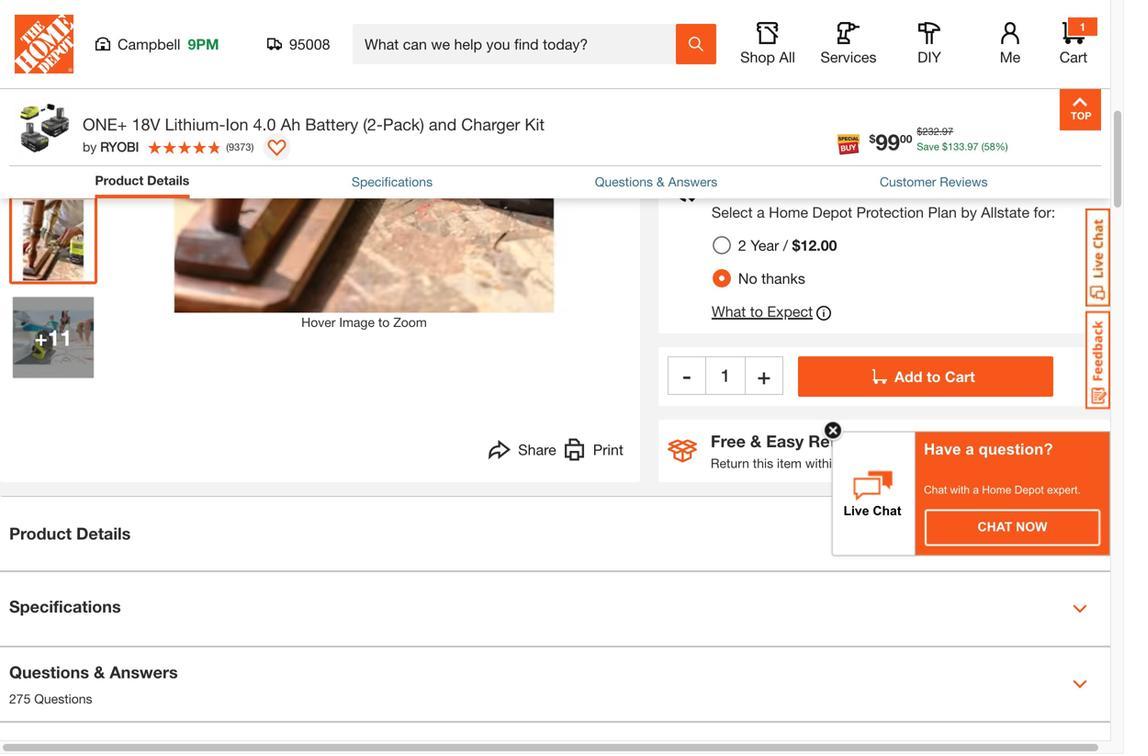 Task type: describe. For each thing, give the bounding box(es) containing it.
ah
[[281, 114, 301, 134]]

95008
[[289, 35, 330, 53]]

this
[[753, 456, 774, 471]]

item
[[777, 456, 802, 471]]

chat with a home depot expert.
[[924, 484, 1081, 496]]

1 horizontal spatial home
[[982, 484, 1012, 496]]

option group containing 2 year /
[[706, 229, 852, 295]]

9pm
[[188, 35, 219, 53]]

2 vertical spatial questions
[[34, 691, 92, 706]]

of
[[893, 456, 904, 471]]

0 horizontal spatial product
[[9, 524, 72, 543]]

plan
[[928, 203, 957, 221]]

free & easy returns in store or online return this item within 90 days of purchase. read return policy
[[711, 431, 1080, 471]]

now
[[1016, 520, 1048, 534]]

cart 1
[[1060, 20, 1088, 66]]

( inside $ 232 . 97 save $ 133 . 97 ( 58 %)
[[982, 141, 984, 153]]

1 return from the left
[[711, 456, 750, 471]]

campbell
[[118, 35, 181, 53]]

delivery
[[701, 58, 745, 73]]

& for free & easy returns in store or online
[[751, 431, 762, 451]]

ryobi
[[100, 139, 139, 154]]

top button
[[1060, 89, 1102, 130]]

+ for +
[[758, 362, 771, 389]]

read return policy link
[[969, 454, 1080, 473]]

or
[[942, 431, 959, 451]]

hover image to zoom
[[301, 314, 427, 330]]

in
[[876, 431, 891, 451]]

95008 button
[[267, 35, 331, 53]]

diy
[[918, 48, 942, 66]]

%)
[[996, 141, 1008, 153]]

free
[[846, 19, 880, 34]]

details inside delivery details button
[[955, 58, 994, 73]]

133
[[948, 141, 965, 153]]

delivery
[[906, 58, 951, 73]]

$ for 99
[[870, 132, 876, 145]]

delivery details button
[[906, 56, 994, 75]]

protect
[[712, 173, 776, 195]]

$12.00
[[793, 236, 837, 254]]

kit
[[525, 114, 545, 134]]

add
[[895, 368, 923, 385]]

2 horizontal spatial $
[[943, 141, 948, 153]]

by ryobi
[[83, 139, 139, 154]]

customer reviews
[[880, 174, 988, 189]]

question?
[[979, 441, 1054, 458]]

all
[[780, 48, 796, 66]]

charger
[[461, 114, 520, 134]]

+ 11
[[34, 324, 72, 350]]

a inside the protect this item select a home depot protection plan by allstate for:
[[757, 203, 765, 221]]

live chat image
[[1086, 209, 1111, 307]]

232
[[923, 125, 940, 137]]

99
[[876, 129, 900, 155]]

+ button
[[745, 356, 784, 395]]

2 vertical spatial a
[[973, 484, 979, 496]]

print
[[593, 441, 624, 458]]

what
[[712, 303, 746, 320]]

this
[[781, 173, 818, 195]]

2
[[739, 236, 747, 254]]

expert.
[[1047, 484, 1081, 496]]

add to cart
[[895, 368, 976, 385]]

with
[[951, 484, 970, 496]]

icon image
[[668, 440, 697, 462]]

lithium-
[[165, 114, 226, 134]]

item
[[823, 173, 862, 195]]

one+
[[83, 114, 127, 134]]

answers for questions & answers
[[669, 174, 718, 189]]

free button
[[836, 0, 994, 47]]

6319071847112 image
[[13, 102, 94, 183]]

11
[[48, 324, 72, 350]]

have
[[924, 441, 962, 458]]

$ for 232
[[917, 125, 923, 137]]

caret image
[[1073, 602, 1088, 616]]

the home depot logo image
[[15, 15, 73, 73]]

questions & answers 275 questions
[[9, 662, 178, 706]]

thanks
[[762, 270, 806, 287]]

read
[[969, 456, 1000, 471]]

by inside the protect this item select a home depot protection plan by allstate for:
[[961, 203, 977, 221]]

2 year / $12.00
[[739, 236, 837, 254]]

shop all
[[741, 48, 796, 66]]

1 horizontal spatial .
[[965, 141, 968, 153]]

chat now
[[978, 520, 1048, 534]]

expect
[[767, 303, 813, 320]]

& for questions & answers
[[94, 662, 105, 682]]

questions for questions & answers 275 questions
[[9, 662, 89, 682]]

more delivery methods in checkout
[[668, 58, 870, 73]]

cart inside add to cart button
[[945, 368, 976, 385]]

save
[[917, 141, 940, 153]]

( 9373 )
[[226, 141, 254, 153]]

services
[[821, 48, 877, 66]]

easy
[[766, 431, 804, 451]]

online
[[963, 431, 1014, 451]]

1 horizontal spatial depot
[[1015, 484, 1044, 496]]

purchase.
[[908, 456, 965, 471]]

1 vertical spatial a
[[966, 441, 975, 458]]

1 horizontal spatial 97
[[968, 141, 979, 153]]

no
[[739, 270, 758, 287]]

(2-
[[363, 114, 383, 134]]

2 vertical spatial details
[[76, 524, 131, 543]]

chat now link
[[926, 510, 1100, 545]]

00
[[900, 132, 913, 145]]

days
[[861, 456, 890, 471]]



Task type: locate. For each thing, give the bounding box(es) containing it.
and
[[429, 114, 457, 134]]

year
[[751, 236, 779, 254]]

policy
[[1045, 456, 1080, 471]]

1 horizontal spatial cart
[[1060, 48, 1088, 66]]

protection
[[857, 203, 924, 221]]

shop all button
[[739, 22, 797, 66]]

)
[[251, 141, 254, 153]]

to right add
[[927, 368, 941, 385]]

1 horizontal spatial answers
[[669, 174, 718, 189]]

returns
[[809, 431, 871, 451]]

battery
[[305, 114, 359, 134]]

1 vertical spatial &
[[751, 431, 762, 451]]

0 vertical spatial questions
[[595, 174, 653, 189]]

no thanks
[[739, 270, 806, 287]]

services button
[[820, 22, 878, 66]]

share
[[518, 441, 557, 458]]

me
[[1000, 48, 1021, 66]]

zoom
[[393, 314, 427, 330]]

product details
[[95, 173, 189, 188], [9, 524, 131, 543]]

0 horizontal spatial &
[[94, 662, 105, 682]]

return
[[711, 456, 750, 471], [1003, 456, 1042, 471]]

2 horizontal spatial to
[[927, 368, 941, 385]]

1 vertical spatial product
[[9, 524, 72, 543]]

0 horizontal spatial to
[[378, 314, 390, 330]]

ryobi power tool batteries psk006 1d.3 image
[[13, 297, 94, 378]]

$ inside $ 99 00
[[870, 132, 876, 145]]

$ left 00
[[870, 132, 876, 145]]

$
[[917, 125, 923, 137], [870, 132, 876, 145], [943, 141, 948, 153]]

me button
[[981, 22, 1040, 66]]

97 left 58
[[968, 141, 979, 153]]

& inside questions & answers 275 questions
[[94, 662, 105, 682]]

ion
[[226, 114, 249, 134]]

4.0
[[253, 114, 276, 134]]

have a question?
[[924, 441, 1054, 458]]

answers
[[669, 174, 718, 189], [110, 662, 178, 682]]

0 horizontal spatial return
[[711, 456, 750, 471]]

2 return from the left
[[1003, 456, 1042, 471]]

+
[[34, 324, 48, 350], [758, 362, 771, 389]]

cart
[[1060, 48, 1088, 66], [945, 368, 976, 385]]

to for add
[[927, 368, 941, 385]]

& inside free & easy returns in store or online return this item within 90 days of purchase. read return policy
[[751, 431, 762, 451]]

home inside the protect this item select a home depot protection plan by allstate for:
[[769, 203, 809, 221]]

$ 99 00
[[870, 129, 913, 155]]

0 vertical spatial .
[[940, 125, 943, 137]]

1 vertical spatial depot
[[1015, 484, 1044, 496]]

0 vertical spatial 97
[[943, 125, 954, 137]]

1 horizontal spatial return
[[1003, 456, 1042, 471]]

0 horizontal spatial .
[[940, 125, 943, 137]]

97 right 232
[[943, 125, 954, 137]]

0 horizontal spatial home
[[769, 203, 809, 221]]

pack)
[[383, 114, 424, 134]]

home down this
[[769, 203, 809, 221]]

1 vertical spatial 97
[[968, 141, 979, 153]]

select
[[712, 203, 753, 221]]

1 horizontal spatial &
[[657, 174, 665, 189]]

0 vertical spatial a
[[757, 203, 765, 221]]

depot down item
[[813, 203, 853, 221]]

1 vertical spatial home
[[982, 484, 1012, 496]]

1 horizontal spatial +
[[758, 362, 771, 389]]

shop
[[741, 48, 775, 66]]

caret image
[[1073, 677, 1088, 692]]

9373
[[229, 141, 251, 153]]

0 horizontal spatial cart
[[945, 368, 976, 385]]

2 horizontal spatial &
[[751, 431, 762, 451]]

.
[[940, 125, 943, 137], [965, 141, 968, 153]]

questions & answers
[[595, 174, 718, 189]]

+ for + 11
[[34, 324, 48, 350]]

by
[[83, 139, 97, 154], [961, 203, 977, 221]]

allstate
[[982, 203, 1030, 221]]

0 horizontal spatial (
[[226, 141, 229, 153]]

0 horizontal spatial specifications
[[9, 597, 121, 616]]

methods
[[749, 58, 799, 73]]

a right select
[[757, 203, 765, 221]]

0 horizontal spatial +
[[34, 324, 48, 350]]

store
[[895, 431, 937, 451]]

58
[[984, 141, 996, 153]]

protect this item select a home depot protection plan by allstate for:
[[712, 173, 1056, 221]]

return down free
[[711, 456, 750, 471]]

1 vertical spatial specifications
[[9, 597, 121, 616]]

0 vertical spatial cart
[[1060, 48, 1088, 66]]

1 horizontal spatial by
[[961, 203, 977, 221]]

what to expect
[[712, 303, 813, 320]]

1 vertical spatial questions
[[9, 662, 89, 682]]

product image image
[[14, 98, 73, 158]]

&
[[657, 174, 665, 189], [751, 431, 762, 451], [94, 662, 105, 682]]

chat
[[978, 520, 1013, 534]]

display image
[[268, 140, 286, 158]]

. right 00
[[940, 125, 943, 137]]

+ inside button
[[758, 362, 771, 389]]

delivery details
[[906, 58, 994, 73]]

0 vertical spatial details
[[955, 58, 994, 73]]

0 horizontal spatial depot
[[813, 203, 853, 221]]

1 vertical spatial .
[[965, 141, 968, 153]]

what to expect button
[[712, 302, 832, 324]]

1 horizontal spatial to
[[750, 303, 763, 320]]

cart right add
[[945, 368, 976, 385]]

2 vertical spatial &
[[94, 662, 105, 682]]

0 vertical spatial answers
[[669, 174, 718, 189]]

0 vertical spatial depot
[[813, 203, 853, 221]]

. left 58
[[965, 141, 968, 153]]

1 horizontal spatial product
[[95, 173, 144, 188]]

1 vertical spatial answers
[[110, 662, 178, 682]]

None field
[[706, 356, 745, 395]]

within
[[806, 456, 839, 471]]

275
[[9, 691, 31, 706]]

add to cart button
[[798, 356, 1054, 397]]

( down "ion"
[[226, 141, 229, 153]]

specifications button
[[352, 172, 433, 191], [352, 172, 433, 191], [0, 572, 1111, 646]]

for:
[[1034, 203, 1056, 221]]

90
[[843, 456, 857, 471]]

to right what
[[750, 303, 763, 320]]

1 vertical spatial cart
[[945, 368, 976, 385]]

image
[[339, 314, 375, 330]]

specifications up questions & answers 275 questions
[[9, 597, 121, 616]]

0 vertical spatial product details
[[95, 173, 189, 188]]

1 ( from the left
[[982, 141, 984, 153]]

share button
[[489, 439, 557, 466]]

0 horizontal spatial by
[[83, 139, 97, 154]]

1 horizontal spatial (
[[982, 141, 984, 153]]

chat
[[924, 484, 948, 496]]

to for what
[[750, 303, 763, 320]]

in
[[803, 58, 813, 73]]

2 ( from the left
[[226, 141, 229, 153]]

What can we help you find today? search field
[[365, 25, 675, 63]]

1 vertical spatial +
[[758, 362, 771, 389]]

depot inside the protect this item select a home depot protection plan by allstate for:
[[813, 203, 853, 221]]

$ 232 . 97 save $ 133 . 97 ( 58 %)
[[917, 125, 1008, 153]]

cart down 1
[[1060, 48, 1088, 66]]

a right with
[[973, 484, 979, 496]]

/
[[784, 236, 788, 254]]

$ right 00
[[917, 125, 923, 137]]

0 horizontal spatial 97
[[943, 125, 954, 137]]

1 vertical spatial details
[[147, 173, 189, 188]]

one+ 18v lithium-ion 4.0 ah battery (2-pack) and charger kit
[[83, 114, 545, 134]]

0 horizontal spatial $
[[870, 132, 876, 145]]

answers inside questions & answers 275 questions
[[110, 662, 178, 682]]

checkout
[[817, 58, 870, 73]]

1
[[1080, 20, 1086, 33]]

0 vertical spatial product
[[95, 173, 144, 188]]

by right plan
[[961, 203, 977, 221]]

to inside button
[[378, 314, 390, 330]]

( left %)
[[982, 141, 984, 153]]

questions for questions & answers
[[595, 174, 653, 189]]

0 vertical spatial by
[[83, 139, 97, 154]]

more
[[668, 58, 697, 73]]

1 vertical spatial product details
[[9, 524, 131, 543]]

free
[[711, 431, 746, 451]]

1 vertical spatial by
[[961, 203, 977, 221]]

by down one+
[[83, 139, 97, 154]]

home down read
[[982, 484, 1012, 496]]

hover image to zoom button
[[111, 0, 617, 332]]

6313557321112 image
[[13, 5, 94, 86]]

specifications down pack)
[[352, 174, 433, 189]]

print button
[[564, 439, 624, 466]]

customer
[[880, 174, 937, 189]]

0 horizontal spatial answers
[[110, 662, 178, 682]]

details
[[955, 58, 994, 73], [147, 173, 189, 188], [76, 524, 131, 543]]

1 horizontal spatial specifications
[[352, 174, 433, 189]]

ryobi power tool batteries psk006 a0.2 image
[[13, 200, 94, 281]]

campbell 9pm
[[118, 35, 219, 53]]

feedback link image
[[1086, 311, 1111, 410]]

0 vertical spatial +
[[34, 324, 48, 350]]

to
[[750, 303, 763, 320], [378, 314, 390, 330], [927, 368, 941, 385]]

2 horizontal spatial details
[[955, 58, 994, 73]]

answers for questions & answers 275 questions
[[110, 662, 178, 682]]

0 vertical spatial home
[[769, 203, 809, 221]]

$ right save in the right of the page
[[943, 141, 948, 153]]

hover
[[301, 314, 336, 330]]

to left zoom at the left top
[[378, 314, 390, 330]]

return up chat with a home depot expert.
[[1003, 456, 1042, 471]]

0 horizontal spatial details
[[76, 524, 131, 543]]

1 horizontal spatial details
[[147, 173, 189, 188]]

1 horizontal spatial $
[[917, 125, 923, 137]]

option group
[[706, 229, 852, 295]]

0 vertical spatial specifications
[[352, 174, 433, 189]]

a right or
[[966, 441, 975, 458]]

depot down read return policy link
[[1015, 484, 1044, 496]]

0 vertical spatial &
[[657, 174, 665, 189]]



Task type: vqa. For each thing, say whether or not it's contained in the screenshot.
Dimmable within the Commercial Electric 10 in. 18-Watt Color Selectable LED Flush Mount Disk Light J- Box Compatible Dimmable 1500 Lumens (8-Pack)
no



